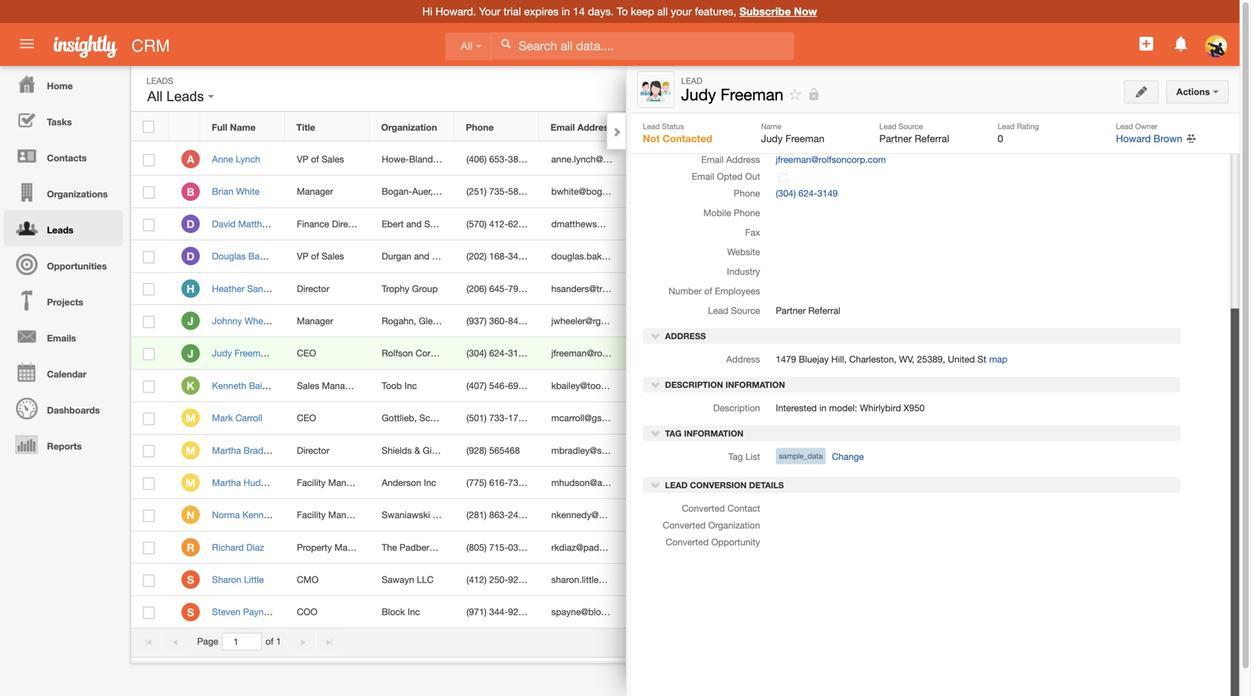 Task type: describe. For each thing, give the bounding box(es) containing it.
trial
[[504, 5, 521, 18]]

and right the schultz
[[453, 413, 468, 424]]

4 chevron down image from the top
[[651, 480, 662, 491]]

nov- up description information
[[735, 348, 755, 359]]

m for martha bradley
[[186, 445, 196, 457]]

0 horizontal spatial freeman
[[235, 348, 271, 359]]

open - notcontacted 16-nov-23 1:35 pm for mbradley@shieldsgigot.com
[[637, 445, 803, 456]]

715-
[[489, 543, 508, 553]]

open - notcontacted 16-nov-23 1:35 pm for hsanders@trophygroup.com
[[637, 283, 803, 294]]

23 inside n row
[[755, 510, 766, 521]]

1 vertical spatial date
[[676, 88, 696, 99]]

(928)
[[467, 445, 487, 456]]

16-nov-23 1:35 pm for k
[[721, 381, 803, 391]]

(251) 735-5824
[[467, 186, 529, 197]]

3149 inside j row
[[508, 348, 529, 359]]

1 horizontal spatial freeman
[[721, 85, 784, 104]]

sales for a
[[322, 154, 344, 165]]

steven payne
[[212, 607, 269, 618]]

0 horizontal spatial (304)
[[467, 348, 487, 359]]

durgan and sons cell
[[370, 241, 455, 273]]

nov- inside n row
[[735, 510, 755, 521]]

open - notcontacted 16-nov-23 1:35 pm for jwheeler@rgf.com
[[637, 316, 803, 327]]

b
[[187, 186, 194, 198]]

nov- up the tag list
[[735, 413, 755, 424]]

1 horizontal spatial judy
[[682, 85, 717, 104]]

0 horizontal spatial name
[[230, 122, 256, 133]]

manager for m
[[328, 478, 365, 489]]

coo cell
[[285, 597, 370, 629]]

(406) 653-3860
[[467, 154, 529, 165]]

1 horizontal spatial lead owner
[[1117, 122, 1158, 131]]

s for sharon little
[[187, 574, 194, 587]]

of left 1
[[266, 637, 274, 648]]

a
[[187, 153, 194, 166]]

j link for johnny wheeler
[[181, 312, 200, 330]]

sharon little link
[[212, 575, 272, 586]]

0 vertical spatial information
[[720, 131, 779, 141]]

llc for n
[[433, 510, 450, 521]]

all
[[658, 5, 668, 18]]

inc for s
[[408, 607, 420, 618]]

23 left interested
[[755, 413, 766, 424]]

of left next
[[698, 88, 706, 99]]

mark carroll
[[212, 413, 262, 424]]

email inside row
[[551, 122, 575, 133]]

m for mark carroll
[[186, 412, 196, 425]]

3484
[[508, 251, 529, 262]]

open for douglas.baker@durganandsons.com
[[637, 251, 662, 262]]

bluejay
[[799, 354, 829, 365]]

k row
[[131, 370, 1005, 403]]

brian white link
[[212, 186, 267, 197]]

nov- inside b row
[[735, 186, 755, 197]]

344-
[[489, 607, 508, 618]]

follow image for douglas.baker@durganandsons.com
[[941, 250, 955, 265]]

closed for k
[[637, 381, 673, 391]]

nov- inside r row
[[735, 543, 755, 553]]

lead inside lead source partner referral
[[880, 122, 897, 131]]

8462
[[508, 316, 529, 327]]

the
[[382, 543, 397, 553]]

white image
[[501, 38, 511, 49]]

1
[[276, 637, 281, 648]]

2433
[[508, 510, 529, 521]]

23 up the search this list... "text field"
[[810, 55, 820, 65]]

23 up details
[[755, 445, 766, 456]]

follow image for mcarroll@gsd.com
[[941, 412, 955, 426]]

d link for douglas baker
[[181, 247, 200, 266]]

full name
[[212, 122, 256, 133]]

1 vertical spatial phone
[[734, 188, 761, 199]]

pm down interested
[[789, 445, 803, 456]]

gottlieb, schultz and d'amore cell
[[370, 403, 507, 435]]

douglas baker
[[212, 251, 273, 262]]

23 left 1479
[[755, 348, 766, 359]]

industry
[[727, 266, 761, 277]]

brown for howard brown link related to m
[[890, 445, 917, 456]]

1 vertical spatial converted
[[663, 520, 706, 531]]

16-nov-23 1:35 pm for a
[[721, 154, 803, 165]]

david
[[212, 219, 236, 229]]

pm down (304) 624-3149 link
[[789, 219, 803, 229]]

open for mbradley@shieldsgigot.com
[[637, 445, 662, 456]]

r row
[[131, 532, 1005, 565]]

0 inside lead rating 0
[[998, 133, 1004, 145]]

4 open - notcontacted 16-nov-23 1:35 pm from the top
[[637, 348, 803, 359]]

nov- up the search this list... "text field"
[[790, 55, 810, 65]]

llc inside howe-blanda llc cell
[[441, 154, 458, 165]]

- inside d row
[[664, 251, 668, 262]]

freeman inside name judy freeman
[[786, 133, 825, 145]]

manager for r
[[335, 543, 371, 553]]

ceo for j
[[297, 348, 316, 359]]

&
[[415, 445, 420, 456]]

m for martha hudson
[[186, 477, 196, 490]]

howard brown for howard brown link related to m
[[856, 445, 917, 456]]

states
[[978, 354, 1004, 365]]

nov- inside h row
[[735, 283, 755, 294]]

nov- up lead conversion details
[[735, 445, 755, 456]]

follow image for jfreeman@rolfsoncorp.com
[[941, 347, 955, 362]]

Search this list... text field
[[726, 77, 898, 100]]

jfreeman@rolfsoncorp.com cell
[[540, 338, 662, 370]]

23 down list
[[755, 478, 766, 489]]

martha for martha bradley
[[212, 445, 241, 456]]

(251) 735-5824 cell
[[455, 176, 540, 208]]

description for description information
[[666, 380, 724, 390]]

manager inside b row
[[297, 186, 333, 197]]

inc for k
[[405, 381, 417, 391]]

finance director
[[297, 219, 365, 229]]

pm inside b row
[[789, 186, 803, 197]]

and right durgan
[[414, 251, 430, 262]]

your
[[479, 5, 501, 18]]

emails link
[[4, 319, 123, 355]]

sharon
[[212, 575, 242, 586]]

mcarroll@gsd.com
[[552, 413, 628, 424]]

richard diaz link
[[212, 543, 272, 553]]

howard.
[[436, 5, 476, 18]]

tag for tag list
[[729, 452, 743, 463]]

source for lead source partner referral
[[899, 122, 923, 131]]

organization inside row
[[381, 122, 437, 133]]

pm left hill,
[[789, 348, 803, 359]]

h
[[187, 283, 195, 295]]

notcontacted for nkennedy@swaniawskillc.com
[[670, 510, 728, 521]]

nkennedy@swaniawskillc.com cell
[[540, 500, 676, 532]]

follow image for bwhite@boganinc.com
[[941, 185, 955, 200]]

r
[[187, 542, 195, 555]]

0 vertical spatial converted
[[682, 503, 725, 514]]

1 s row from the top
[[131, 565, 1005, 597]]

sales manager cell
[[285, 370, 370, 403]]

howard brown for howard brown cell related to mcarroll@gsd.com
[[856, 413, 917, 424]]

rating for lead rating
[[734, 105, 761, 116]]

blanda
[[409, 154, 438, 165]]

pm inside r row
[[789, 543, 803, 553]]

1 m row from the top
[[131, 403, 1005, 435]]

projects
[[47, 297, 83, 308]]

16-nov-23 1:35 pm cell for anne.lynch@howeblanda.com
[[710, 144, 844, 176]]

(202) 168-3484 cell
[[455, 241, 540, 273]]

address down number
[[663, 332, 706, 342]]

nov- up industry
[[735, 251, 755, 262]]

judy freeman inside j row
[[212, 348, 271, 359]]

norma
[[212, 510, 240, 521]]

trophy group cell
[[370, 273, 455, 305]]

disqualified inside "a" row
[[682, 154, 730, 165]]

open - notcontacted cell for douglas.baker@durganandsons.com
[[625, 241, 728, 273]]

contacts link
[[4, 138, 123, 174]]

bwhite@boganinc.com cell
[[540, 176, 645, 208]]

howard brown for j's howard brown link
[[856, 348, 917, 359]]

open - notcontacted cell for jwheeler@rgf.com
[[625, 305, 728, 338]]

bogan-
[[382, 186, 412, 197]]

rkdiaz@padbergh.com closed - disqualified
[[552, 543, 730, 553]]

16- inside b row
[[721, 186, 735, 197]]

mark carroll link
[[212, 413, 270, 424]]

0 vertical spatial phone
[[466, 122, 494, 133]]

16-nov-23 1:35 pm up the search this list... "text field"
[[776, 55, 857, 65]]

lead inside lead rating 0
[[998, 122, 1015, 131]]

vp of sales cell for a
[[285, 144, 370, 176]]

(281) 863-2433
[[467, 510, 529, 521]]

(281) 863-2433 cell
[[455, 500, 540, 532]]

(304) 624-3149 cell
[[455, 338, 540, 370]]

follow image for spayne@blockinc.com
[[941, 606, 955, 621]]

- inside r row
[[676, 543, 680, 553]]

2 m row from the top
[[131, 435, 1005, 467]]

chevron down image for address
[[651, 331, 662, 342]]

leads inside navigation
[[47, 225, 73, 236]]

of right number
[[705, 286, 713, 297]]

kbailey@toobinc.com
[[552, 381, 640, 391]]

23 inside h row
[[755, 283, 766, 294]]

(206) 645-7995
[[467, 283, 529, 294]]

0 horizontal spatial referral
[[809, 305, 841, 316]]

description for description
[[714, 403, 761, 414]]

0369
[[508, 543, 529, 553]]

23 inside r row
[[755, 543, 766, 553]]

manager inside j row
[[297, 316, 333, 327]]

sharon.little@sawayn.com cell
[[540, 565, 658, 597]]

nov- up 'contact'
[[735, 478, 755, 489]]

pm up "sample_data" on the right of the page
[[789, 413, 803, 424]]

dashboards
[[47, 405, 100, 416]]

gottlieb, schultz and d'amore
[[382, 413, 507, 424]]

1 j row from the top
[[131, 305, 1005, 338]]

llc for s
[[417, 575, 434, 586]]

vp of sales for a
[[297, 154, 344, 165]]

hill,
[[832, 354, 847, 365]]

(281)
[[467, 510, 487, 521]]

and left farrell
[[456, 316, 471, 327]]

1 vertical spatial change
[[832, 452, 865, 463]]

partner inside lead source partner referral
[[880, 133, 912, 145]]

(805)
[[467, 543, 487, 553]]

23 down mobile phone
[[755, 219, 766, 229]]

mhudson@andersoninc.com cell
[[540, 467, 669, 500]]

(775) 616-7387 cell
[[455, 467, 540, 500]]

closed - disqualified cell for r
[[625, 532, 730, 565]]

pm right the website
[[789, 251, 803, 262]]

facility manager for n
[[297, 510, 365, 521]]

2 j row from the top
[[131, 338, 1005, 370]]

toob inc
[[382, 381, 417, 391]]

pm inside h row
[[789, 283, 803, 294]]

16-nov-23 1:35 pm for r
[[721, 543, 803, 553]]

d for douglas baker
[[187, 250, 195, 263]]

1 horizontal spatial (304)
[[776, 188, 796, 199]]

23 down employees
[[755, 316, 766, 327]]

open - notcontacted cell for mbradley@shieldsgigot.com
[[625, 435, 728, 467]]

douglas.baker@durganandsons.com
[[552, 251, 702, 262]]

- inside the k 'row'
[[676, 381, 680, 391]]

to
[[617, 5, 628, 18]]

kbailey@toobinc.com cell
[[540, 370, 640, 403]]

23 up industry
[[755, 251, 766, 262]]

b row
[[131, 176, 1005, 208]]

block inc
[[382, 607, 420, 618]]

cmo cell
[[285, 565, 370, 597]]

4 open from the top
[[637, 348, 662, 359]]

the padberg company
[[382, 543, 477, 553]]

property manager
[[297, 543, 371, 553]]

follow image for mbradley@shieldsgigot.com
[[941, 444, 955, 459]]

change link for tag list
[[828, 450, 865, 469]]

1:35 inside n row
[[768, 510, 786, 521]]

open - notcontacted cell for nkennedy@swaniawskillc.com
[[625, 500, 728, 532]]

1 horizontal spatial email address
[[702, 154, 761, 165]]

douglas baker link
[[212, 251, 280, 262]]

facility manager for m
[[297, 478, 365, 489]]

all leads button
[[144, 85, 218, 108]]

address up description information
[[727, 354, 761, 365]]

manager for n
[[328, 510, 365, 521]]

jfreeman@rolfsoncorp.com for the jfreeman@rolfsoncorp.com link
[[776, 154, 886, 165]]

information for description
[[726, 380, 786, 390]]

of down finance
[[311, 251, 319, 262]]

ebert and sons
[[382, 219, 446, 229]]

and inside cell
[[406, 219, 422, 229]]

features,
[[695, 5, 737, 18]]

lead inside lead status not contacted
[[643, 122, 660, 131]]

additional information
[[663, 131, 779, 141]]

1 d row from the top
[[131, 208, 1005, 241]]

sharon little
[[212, 575, 264, 586]]

all for all
[[461, 40, 473, 52]]

spayne@blockinc.com cell
[[540, 597, 644, 629]]

david matthews
[[212, 219, 279, 229]]

block inc cell
[[370, 597, 455, 629]]

follow image for mhudson@andersoninc.com
[[941, 477, 955, 491]]

kenneth bailey link
[[212, 381, 282, 391]]

nov- inside "a" row
[[735, 154, 755, 165]]

s link for sharon little
[[181, 571, 200, 590]]

16- inside the k 'row'
[[721, 381, 735, 391]]

leads inside button
[[167, 89, 204, 104]]

brown for howard brown cell related to mcarroll@gsd.com
[[890, 413, 917, 424]]

description information
[[663, 380, 786, 390]]

16-nov-23 1:35 pm cell for jwheeler@rgf.com
[[710, 305, 844, 338]]

16-nov-23 1:35 pm cell for nkennedy@swaniawskillc.com
[[710, 500, 844, 532]]

ebert and sons cell
[[370, 208, 455, 241]]

judy freeman link
[[212, 348, 278, 359]]

steven payne link
[[212, 607, 276, 618]]

1:35 inside the k 'row'
[[768, 381, 786, 391]]

16-nov-23 1:35 pm for d
[[721, 219, 803, 229]]

spayne@blockinc.com
[[552, 607, 644, 618]]

inc.
[[436, 186, 451, 197]]

chevron right image
[[612, 127, 622, 137]]

1 horizontal spatial in
[[820, 403, 827, 414]]

16-nov-23 1:35 pm cell for mhudson@andersoninc.com
[[710, 467, 844, 500]]

follow image inside r row
[[941, 541, 955, 556]]

anne.lynch@howeblanda.com
[[552, 154, 675, 165]]

(501)
[[467, 413, 487, 424]]

mbradley@shieldsgigot.com cell
[[540, 435, 668, 467]]

home link
[[4, 66, 123, 102]]

mbradley@shieldsgigot.com
[[552, 445, 668, 456]]

judy inside row group
[[212, 348, 232, 359]]

13 16-nov-23 1:35 pm cell from the top
[[710, 532, 844, 565]]

disqualified for r
[[682, 543, 730, 553]]

vp of sales for d
[[297, 251, 344, 262]]

notifications image
[[1173, 35, 1191, 53]]

created
[[745, 122, 780, 133]]

0 horizontal spatial lead owner
[[855, 122, 908, 133]]

brown for howard brown link to the left of change record owner "icon"
[[1154, 133, 1183, 145]]

9270
[[508, 575, 529, 586]]

0 vertical spatial date
[[678, 71, 697, 82]]

toob inc cell
[[370, 370, 455, 403]]

s link for steven payne
[[181, 604, 200, 622]]

bogan-auer, inc.
[[382, 186, 451, 197]]

(407) 546-6906
[[467, 381, 529, 391]]

address up anne.lynch@howeblanda.com cell
[[578, 122, 614, 133]]

nkennedy@swaniawskillc.com
[[552, 510, 676, 521]]

hsanders@trophygroup.com
[[552, 283, 668, 294]]

23 inside "a" row
[[755, 154, 766, 165]]

address up out
[[727, 154, 761, 165]]

map link
[[990, 354, 1008, 365]]

sawayn llc
[[382, 575, 434, 586]]

organization inside the converted contact converted organization converted opportunity
[[709, 520, 761, 531]]

kennedy
[[243, 510, 279, 521]]

name judy freeman
[[762, 122, 825, 145]]

0 vertical spatial leads
[[147, 76, 173, 86]]

pm inside the k 'row'
[[789, 381, 803, 391]]

toob
[[382, 381, 402, 391]]

sales for d
[[322, 251, 344, 262]]



Task type: vqa. For each thing, say whether or not it's contained in the screenshot.
fourth 0% from the bottom
no



Task type: locate. For each thing, give the bounding box(es) containing it.
johnny
[[212, 316, 242, 327]]

(304)
[[776, 188, 796, 199], [467, 348, 487, 359]]

1 howard brown cell from the top
[[844, 403, 929, 435]]

0 vertical spatial director
[[332, 219, 365, 229]]

3 open from the top
[[637, 316, 662, 327]]

2 j link from the top
[[181, 344, 200, 363]]

director cell for h
[[285, 273, 370, 305]]

open down the dmatthews@ebertandsons.com
[[637, 251, 662, 262]]

jfreeman@rolfsoncorp.com up (304) 624-3149 link
[[776, 154, 886, 165]]

owner down new
[[1136, 122, 1158, 131]]

1 m from the top
[[186, 412, 196, 425]]

16-nov-23 1:35 pm cell for mbradley@shieldsgigot.com
[[710, 435, 844, 467]]

information for tag list
[[684, 429, 744, 439]]

1 s link from the top
[[181, 571, 200, 590]]

0 vertical spatial email address
[[551, 122, 614, 133]]

sales inside cell
[[297, 381, 320, 391]]

0 vertical spatial judy freeman
[[682, 85, 784, 104]]

3149 down the jfreeman@rolfsoncorp.com link
[[818, 188, 838, 199]]

2 16-nov-23 1:35 pm cell from the top
[[710, 176, 844, 208]]

sons for ebert and sons
[[425, 219, 446, 229]]

next
[[709, 88, 728, 99]]

1 open - notcontacted cell from the top
[[625, 241, 728, 273]]

0 vertical spatial partner
[[880, 133, 912, 145]]

16-nov-23 1:35 pm cell for douglas.baker@durganandsons.com
[[710, 241, 844, 273]]

16-nov-23 1:35 pm cell
[[710, 144, 844, 176], [710, 176, 844, 208], [710, 208, 844, 241], [710, 241, 844, 273], [710, 273, 844, 305], [710, 305, 844, 338], [710, 338, 844, 370], [710, 370, 844, 403], [710, 403, 844, 435], [710, 435, 844, 467], [710, 467, 844, 500], [710, 500, 844, 532], [710, 532, 844, 565]]

pm up the search this list... "text field"
[[843, 55, 857, 65]]

closed inside the k 'row'
[[637, 381, 673, 391]]

1 follow image from the top
[[941, 153, 955, 167]]

(406)
[[467, 154, 487, 165]]

sons
[[425, 219, 446, 229], [432, 251, 453, 262]]

chevron down image left tag information
[[651, 428, 662, 439]]

0 horizontal spatial organization
[[381, 122, 437, 133]]

richard diaz
[[212, 543, 264, 553]]

8 open - notcontacted 16-nov-23 1:35 pm from the top
[[637, 510, 803, 521]]

dmatthews@ebertandsons.com cell
[[540, 208, 682, 241]]

manager right wheeler
[[297, 316, 333, 327]]

follow image
[[941, 153, 955, 167], [941, 250, 955, 265], [941, 315, 955, 329], [941, 380, 955, 394], [941, 509, 955, 524], [941, 574, 955, 588], [941, 606, 955, 621]]

title
[[297, 122, 316, 133]]

howard for howard brown link related to m
[[856, 445, 888, 456]]

1 vertical spatial director
[[297, 283, 330, 294]]

1479 bluejay hill, charleston, wv, 25389, united states
[[776, 354, 1004, 365]]

6279
[[508, 219, 529, 229]]

1:35 inside "a" row
[[768, 154, 786, 165]]

5 open from the top
[[637, 413, 662, 424]]

h row
[[131, 273, 1005, 305]]

llc inside swaniawski llc cell
[[433, 510, 450, 521]]

name down '0 change'
[[762, 122, 782, 131]]

change right sample_data link
[[832, 452, 865, 463]]

1 horizontal spatial 0
[[998, 133, 1004, 145]]

all inside all link
[[461, 40, 473, 52]]

facility manager cell
[[285, 467, 370, 500], [285, 500, 370, 532]]

open - notcontacted 16-nov-23 1:35 pm down conversion
[[637, 510, 803, 521]]

j down h
[[188, 315, 194, 328]]

2 open - notcontacted 16-nov-23 1:35 pm from the top
[[637, 283, 803, 294]]

2 facility manager from the top
[[297, 510, 365, 521]]

0 vertical spatial ceo cell
[[285, 338, 370, 370]]

follow image inside "a" row
[[941, 153, 955, 167]]

rating for lead rating 0
[[1017, 122, 1040, 131]]

your
[[671, 5, 692, 18]]

ceo inside m row
[[297, 413, 316, 424]]

s link down r in the bottom of the page
[[181, 571, 200, 590]]

navigation containing home
[[0, 66, 123, 463]]

follow image for jwheeler@rgf.com
[[941, 315, 955, 329]]

dmatthews@ebertandsons.com
[[552, 219, 682, 229]]

howard brown for mhudson@andersoninc.com's howard brown cell
[[856, 478, 917, 489]]

1 j from the top
[[188, 315, 194, 328]]

follow image inside d row
[[941, 250, 955, 265]]

j up k "link"
[[188, 348, 194, 360]]

closed - disqualified cell up tag information
[[625, 370, 730, 403]]

trophy
[[382, 283, 410, 294]]

converted contact converted organization converted opportunity
[[663, 503, 761, 548]]

description up tag information
[[666, 380, 724, 390]]

1 vertical spatial s
[[187, 607, 194, 619]]

0 vertical spatial 624-
[[799, 188, 818, 199]]

0 vertical spatial j
[[188, 315, 194, 328]]

closed down nkennedy@swaniawskillc.com
[[637, 543, 673, 553]]

open up mhudson@andersoninc.com on the bottom
[[637, 445, 662, 456]]

open - notcontacted cell down number
[[625, 305, 728, 338]]

leads
[[147, 76, 173, 86], [167, 89, 204, 104], [47, 225, 73, 236]]

howard brown link for a
[[856, 154, 917, 165]]

1 vertical spatial judy freeman
[[212, 348, 271, 359]]

1 open from the top
[[637, 251, 662, 262]]

2 vertical spatial m link
[[181, 474, 200, 492]]

1 vertical spatial jfreeman@rolfsoncorp.com
[[552, 348, 662, 359]]

lead image
[[641, 74, 672, 105]]

1 vertical spatial d link
[[181, 247, 200, 266]]

0 vertical spatial 0
[[776, 105, 781, 116]]

2 d from the top
[[187, 250, 195, 263]]

3 disqualified from the top
[[682, 543, 730, 553]]

2 vp of sales cell from the top
[[285, 241, 370, 273]]

payne
[[243, 607, 269, 618]]

open for mcarroll@gsd.com
[[637, 413, 662, 424]]

2 vertical spatial converted
[[666, 537, 709, 548]]

facility manager inside n row
[[297, 510, 365, 521]]

16- inside h row
[[721, 283, 735, 294]]

0 vertical spatial email
[[551, 122, 575, 133]]

sanders
[[247, 283, 281, 294]]

b link
[[181, 183, 200, 201]]

tag for tag information
[[666, 429, 682, 439]]

richard
[[212, 543, 244, 553]]

notcontacted inside d row
[[670, 251, 728, 262]]

rolfson corporation cell
[[370, 338, 465, 370]]

ceo cell for j
[[285, 338, 370, 370]]

follow image inside h row
[[941, 282, 955, 297]]

director inside cell
[[332, 219, 365, 229]]

0 horizontal spatial owner
[[879, 122, 908, 133]]

organization up opportunity
[[709, 520, 761, 531]]

the padberg company cell
[[370, 532, 477, 565]]

(501) 733-1738 cell
[[455, 403, 540, 435]]

howard for howard brown link corresponding to a
[[856, 154, 888, 165]]

lead rating 0
[[998, 122, 1040, 145]]

1:35 inside b row
[[768, 186, 786, 197]]

2 vertical spatial email
[[692, 171, 715, 182]]

hsanders@trophygroup.com cell
[[540, 273, 668, 305]]

date left last
[[678, 71, 697, 82]]

1 horizontal spatial judy freeman
[[682, 85, 784, 104]]

1 director cell from the top
[[285, 273, 370, 305]]

14
[[573, 5, 585, 18]]

pm right opportunity
[[789, 543, 803, 553]]

vp of sales cell for d
[[285, 241, 370, 273]]

howard for j's howard brown link
[[856, 348, 888, 359]]

howard brown cell down 1479 bluejay hill, charleston, wv, 25389, united states
[[844, 403, 929, 435]]

howard brown link left change record owner "icon"
[[1117, 133, 1183, 145]]

1 vertical spatial information
[[726, 380, 786, 390]]

m left "martha bradley"
[[186, 445, 196, 457]]

(775)
[[467, 478, 487, 489]]

phone up (406) at the top of the page
[[466, 122, 494, 133]]

owner inside row
[[879, 122, 908, 133]]

open down kbailey@toobinc.com closed - disqualified
[[637, 413, 662, 424]]

2 vertical spatial disqualified
[[682, 543, 730, 553]]

bogan-auer, inc. cell
[[370, 176, 455, 208]]

closed - disqualified cell
[[625, 144, 730, 176], [625, 370, 730, 403], [625, 532, 730, 565]]

lead source partner referral
[[880, 122, 950, 145]]

notcontacted up description information
[[670, 348, 728, 359]]

5 16-nov-23 1:35 pm cell from the top
[[710, 273, 844, 305]]

1 vertical spatial activity
[[731, 88, 761, 99]]

disqualified inside r row
[[682, 543, 730, 553]]

1 field
[[223, 634, 261, 651]]

baker
[[249, 251, 273, 262]]

0 horizontal spatial tag
[[666, 429, 682, 439]]

d link for david matthews
[[181, 215, 200, 233]]

closed inside r row
[[637, 543, 673, 553]]

vp for d
[[297, 251, 309, 262]]

0 horizontal spatial partner
[[776, 305, 806, 316]]

vp of sales cell
[[285, 144, 370, 176], [285, 241, 370, 273]]

rogahn, gleason and farrell cell
[[370, 305, 499, 338]]

0 vertical spatial manager cell
[[285, 176, 370, 208]]

jfreeman@rolfsoncorp.com inside cell
[[552, 348, 662, 359]]

change down the "record permissions" "image"
[[786, 105, 818, 116]]

sons inside cell
[[425, 219, 446, 229]]

property
[[297, 543, 332, 553]]

open - notcontacted 16-nov-23 1:35 pm down number of employees
[[637, 316, 803, 327]]

llc up the padberg company
[[433, 510, 450, 521]]

-
[[676, 154, 680, 165], [664, 251, 668, 262], [664, 283, 668, 294], [664, 316, 668, 327], [664, 348, 668, 359], [676, 381, 680, 391], [664, 413, 668, 424], [664, 445, 668, 456], [664, 478, 668, 489], [664, 510, 668, 521], [676, 543, 680, 553]]

1 martha from the top
[[212, 445, 241, 456]]

cell
[[625, 176, 710, 208], [844, 176, 929, 208], [967, 176, 1005, 208], [625, 208, 710, 241], [844, 208, 929, 241], [967, 208, 1005, 241], [844, 241, 929, 273], [967, 241, 1005, 273], [844, 273, 929, 305], [967, 273, 1005, 305], [844, 305, 929, 338], [131, 338, 170, 370], [844, 370, 929, 403], [844, 500, 929, 532], [967, 500, 1005, 532], [844, 532, 929, 565], [967, 532, 1005, 565], [625, 565, 710, 597], [710, 565, 844, 597], [844, 565, 929, 597], [967, 565, 1005, 597], [625, 597, 710, 629], [710, 597, 844, 629], [844, 597, 929, 629], [967, 597, 1005, 629]]

nov- down 'contact'
[[735, 543, 755, 553]]

0 horizontal spatial rating
[[734, 105, 761, 116]]

1:35 inside r row
[[768, 543, 786, 553]]

ceo for m
[[297, 413, 316, 424]]

1 manager cell from the top
[[285, 176, 370, 208]]

16-nov-23 1:35 pm cell for mcarroll@gsd.com
[[710, 403, 844, 435]]

16-nov-23 1:35 pm cell up 1479
[[710, 305, 844, 338]]

1 closed - disqualified cell from the top
[[625, 144, 730, 176]]

6 notcontacted from the top
[[670, 445, 728, 456]]

mcarroll@gsd.com cell
[[540, 403, 628, 435]]

open - notcontacted 16-nov-23 1:35 pm inside n row
[[637, 510, 803, 521]]

1 facility from the top
[[297, 478, 326, 489]]

row containing full name
[[131, 113, 1005, 142]]

row group
[[131, 144, 1005, 629]]

jfreeman@rolfsoncorp.com for "jfreeman@rolfsoncorp.com" cell
[[552, 348, 662, 359]]

follow image inside b row
[[941, 185, 955, 200]]

of inside "a" row
[[311, 154, 319, 165]]

vp
[[297, 154, 309, 165], [297, 251, 309, 262]]

None checkbox
[[143, 154, 155, 166], [143, 219, 155, 231], [143, 251, 155, 264], [143, 381, 155, 393], [143, 413, 155, 426], [143, 446, 155, 458], [143, 478, 155, 490], [143, 543, 155, 555], [143, 575, 155, 588], [143, 154, 155, 166], [143, 219, 155, 231], [143, 251, 155, 264], [143, 381, 155, 393], [143, 413, 155, 426], [143, 446, 155, 458], [143, 478, 155, 490], [143, 543, 155, 555], [143, 575, 155, 588]]

1 vp of sales cell from the top
[[285, 144, 370, 176]]

2 notcontacted from the top
[[670, 283, 728, 294]]

2 vertical spatial closed - disqualified cell
[[625, 532, 730, 565]]

closed inside "a" row
[[637, 154, 673, 165]]

of left last
[[700, 71, 708, 82]]

description down description information
[[714, 403, 761, 414]]

4 open - notcontacted cell from the top
[[625, 338, 728, 370]]

director for h
[[297, 283, 330, 294]]

model:
[[830, 403, 858, 414]]

2 follow image from the top
[[941, 250, 955, 265]]

finance director cell
[[285, 208, 370, 241]]

2 vertical spatial m
[[186, 477, 196, 490]]

0 vertical spatial sales
[[322, 154, 344, 165]]

j for johnny wheeler
[[188, 315, 194, 328]]

1 vertical spatial judy
[[762, 133, 783, 145]]

d row
[[131, 208, 1005, 241], [131, 241, 1005, 273]]

open inside h row
[[637, 283, 662, 294]]

howard for howard brown cell related to mcarroll@gsd.com
[[856, 413, 888, 424]]

0 vertical spatial d
[[187, 218, 195, 231]]

brown for mhudson@andersoninc.com's howard brown cell
[[890, 478, 917, 489]]

0 vertical spatial howard brown cell
[[844, 403, 929, 435]]

open inside n row
[[637, 510, 662, 521]]

6 follow image from the top
[[941, 574, 955, 588]]

show sidebar image
[[1087, 83, 1098, 94]]

0 horizontal spatial judy freeman
[[212, 348, 271, 359]]

3 chevron down image from the top
[[651, 428, 662, 439]]

0 horizontal spatial in
[[562, 5, 570, 18]]

(937) 360-8462
[[467, 316, 529, 327]]

disqualified up tag information
[[682, 381, 730, 391]]

referral inside lead source partner referral
[[915, 133, 950, 145]]

0 change
[[776, 105, 818, 116]]

2 j from the top
[[188, 348, 194, 360]]

rating
[[734, 105, 761, 116], [1017, 122, 1040, 131]]

2 s link from the top
[[181, 604, 200, 622]]

0 horizontal spatial judy
[[212, 348, 232, 359]]

email address
[[551, 122, 614, 133], [702, 154, 761, 165]]

details
[[749, 481, 784, 491]]

inc right block
[[408, 607, 420, 618]]

2 ceo from the top
[[297, 413, 316, 424]]

2 manager cell from the top
[[285, 305, 370, 338]]

16-nov-23 1:35 pm inside the k 'row'
[[721, 381, 803, 391]]

11 16-nov-23 1:35 pm cell from the top
[[710, 467, 844, 500]]

1 vertical spatial freeman
[[786, 133, 825, 145]]

1 vertical spatial m link
[[181, 442, 200, 460]]

16- inside n row
[[721, 510, 735, 521]]

7 follow image from the top
[[941, 606, 955, 621]]

emails
[[47, 333, 76, 344]]

disqualified for k
[[682, 381, 730, 391]]

jwheeler@rgf.com cell
[[540, 305, 625, 338]]

closed down not
[[637, 154, 673, 165]]

1 open - notcontacted 16-nov-23 1:35 pm from the top
[[637, 251, 803, 262]]

change record owner image
[[1187, 132, 1197, 146]]

7 open - notcontacted cell from the top
[[625, 467, 728, 500]]

16-nov-23 1:35 pm cell up fax
[[710, 176, 844, 208]]

1 horizontal spatial 624-
[[799, 188, 818, 199]]

4 follow image from the top
[[941, 380, 955, 394]]

1 vertical spatial in
[[820, 403, 827, 414]]

new lead
[[1133, 83, 1176, 93]]

disqualified down 'contact'
[[682, 543, 730, 553]]

(805) 715-0369
[[467, 543, 529, 553]]

chevron down image
[[651, 331, 662, 342], [651, 380, 662, 390], [651, 428, 662, 439], [651, 480, 662, 491]]

sales inside "a" row
[[322, 154, 344, 165]]

name inside name judy freeman
[[762, 122, 782, 131]]

1 horizontal spatial 3149
[[818, 188, 838, 199]]

546-
[[489, 381, 508, 391]]

ceo cell
[[285, 338, 370, 370], [285, 403, 370, 435]]

2 d link from the top
[[181, 247, 200, 266]]

0 vertical spatial vp
[[297, 154, 309, 165]]

2 open - notcontacted cell from the top
[[625, 273, 728, 305]]

1 vertical spatial ceo
[[297, 413, 316, 424]]

notcontacted up number
[[670, 251, 728, 262]]

23 up out
[[755, 154, 766, 165]]

1 activity from the top
[[731, 71, 761, 82]]

2 s from the top
[[187, 607, 194, 619]]

16-nov-23 1:35 pm cell for dmatthews@ebertandsons.com
[[710, 208, 844, 241]]

d link
[[181, 215, 200, 233], [181, 247, 200, 266]]

10 16-nov-23 1:35 pm cell from the top
[[710, 435, 844, 467]]

m link up n link
[[181, 474, 200, 492]]

sons left (202)
[[432, 251, 453, 262]]

1 vertical spatial 3149
[[508, 348, 529, 359]]

2 vertical spatial closed
[[637, 543, 673, 553]]

0 vertical spatial activity
[[731, 71, 761, 82]]

3860
[[508, 154, 529, 165]]

j for judy freeman
[[188, 348, 194, 360]]

0 horizontal spatial change
[[786, 105, 818, 116]]

pm inside n row
[[789, 510, 803, 521]]

0 left recycle bin link
[[998, 133, 1004, 145]]

2 martha from the top
[[212, 478, 241, 489]]

howard brown link for m
[[856, 445, 917, 456]]

follow image for anne.lynch@howeblanda.com
[[941, 153, 955, 167]]

rkdiaz@padbergh.com cell
[[540, 532, 644, 565]]

facility manager inside m row
[[297, 478, 365, 489]]

2 s row from the top
[[131, 597, 1005, 629]]

0 vertical spatial m link
[[181, 409, 200, 428]]

director right bradley
[[297, 445, 330, 456]]

16-nov-23 1:35 pm cell up details
[[710, 435, 844, 467]]

all inside all leads button
[[147, 89, 163, 104]]

(928) 565468 cell
[[455, 435, 540, 467]]

change link for lead rating
[[781, 103, 818, 118]]

durgan and sons
[[382, 251, 453, 262]]

in left model: on the bottom of the page
[[820, 403, 827, 414]]

1 vertical spatial (304)
[[467, 348, 487, 359]]

open - notcontacted 16-nov-23 1:35 pm up "lead source"
[[637, 283, 803, 294]]

facility inside n row
[[297, 510, 326, 521]]

1 vp from the top
[[297, 154, 309, 165]]

2 closed from the top
[[637, 381, 673, 391]]

howe-blanda llc
[[382, 154, 458, 165]]

property manager cell
[[285, 532, 371, 565]]

0 vertical spatial 3149
[[818, 188, 838, 199]]

16-nov-23 1:35 pm cell for hsanders@trophygroup.com
[[710, 273, 844, 305]]

gottlieb,
[[382, 413, 417, 424]]

sawayn llc cell
[[370, 565, 455, 597]]

1 horizontal spatial change link
[[828, 450, 865, 469]]

dashboards link
[[4, 391, 123, 427]]

(971) 344-9290
[[467, 607, 529, 618]]

open - notcontacted cell for mcarroll@gsd.com
[[625, 403, 728, 435]]

expires
[[524, 5, 559, 18]]

2 horizontal spatial freeman
[[786, 133, 825, 145]]

0 vertical spatial jfreeman@rolfsoncorp.com
[[776, 154, 886, 165]]

6 open - notcontacted cell from the top
[[625, 435, 728, 467]]

charleston,
[[850, 354, 897, 365]]

733-
[[489, 413, 508, 424]]

rkdiaz@padbergh.com
[[552, 543, 644, 553]]

follow image inside j row
[[941, 315, 955, 329]]

(412) 250-9270 cell
[[455, 565, 540, 597]]

7 notcontacted from the top
[[670, 478, 728, 489]]

manager inside n row
[[328, 510, 365, 521]]

(206) 645-7995 cell
[[455, 273, 540, 305]]

0 vertical spatial facility manager
[[297, 478, 365, 489]]

0 vertical spatial organization
[[381, 122, 437, 133]]

7 16-nov-23 1:35 pm cell from the top
[[710, 338, 844, 370]]

director cell down sales manager cell
[[285, 435, 370, 467]]

a row
[[131, 144, 1005, 176]]

0 vertical spatial sons
[[425, 219, 446, 229]]

bwhite@boganinc.com
[[552, 186, 645, 197]]

(570) 412-6279 cell
[[455, 208, 540, 241]]

organization
[[381, 122, 437, 133], [709, 520, 761, 531]]

of down the 'title'
[[311, 154, 319, 165]]

s for steven payne
[[187, 607, 194, 619]]

open - notcontacted cell for hsanders@trophygroup.com
[[625, 273, 728, 305]]

0 vertical spatial disqualified
[[682, 154, 730, 165]]

owner
[[879, 122, 908, 133], [1136, 122, 1158, 131]]

(304) 624-3149 link
[[776, 188, 838, 199]]

facility for n
[[297, 510, 326, 521]]

1 d from the top
[[187, 218, 195, 231]]

d for david matthews
[[187, 218, 195, 231]]

m link
[[181, 409, 200, 428], [181, 442, 200, 460], [181, 474, 200, 492]]

1 vertical spatial 0
[[998, 133, 1004, 145]]

8 16-nov-23 1:35 pm cell from the top
[[710, 370, 844, 403]]

ceo up sales manager
[[297, 348, 316, 359]]

notcontacted for mhudson@andersoninc.com
[[670, 478, 728, 489]]

1:35
[[823, 55, 841, 65], [768, 154, 786, 165], [768, 186, 786, 197], [768, 219, 786, 229], [768, 251, 786, 262], [768, 283, 786, 294], [768, 316, 786, 327], [768, 348, 786, 359], [768, 381, 786, 391], [768, 413, 786, 424], [768, 445, 786, 456], [768, 478, 786, 489], [768, 510, 786, 521], [768, 543, 786, 553]]

0 vertical spatial vp of sales
[[297, 154, 344, 165]]

vp of sales down finance director cell on the left top
[[297, 251, 344, 262]]

howard inside j row
[[856, 348, 888, 359]]

(937) 360-8462 cell
[[455, 305, 540, 338]]

0 vertical spatial martha
[[212, 445, 241, 456]]

653-
[[489, 154, 508, 165]]

douglas.baker@durganandsons.com cell
[[540, 241, 702, 273]]

23 inside the k 'row'
[[755, 381, 766, 391]]

auer,
[[412, 186, 433, 197]]

open - notcontacted 16-nov-23 1:35 pm inside d row
[[637, 251, 803, 262]]

1 chevron down image from the top
[[651, 331, 662, 342]]

2 facility manager cell from the top
[[285, 500, 370, 532]]

date right lead 'icon'
[[676, 88, 696, 99]]

2 ceo cell from the top
[[285, 403, 370, 435]]

anderson inc cell
[[370, 467, 455, 500]]

3 follow image from the top
[[941, 315, 955, 329]]

0 horizontal spatial 3149
[[508, 348, 529, 359]]

open - notcontacted 16-nov-23 1:35 pm for nkennedy@swaniawskillc.com
[[637, 510, 803, 521]]

1 closed from the top
[[637, 154, 673, 165]]

howard brown inside j row
[[856, 348, 917, 359]]

(406) 653-3860 cell
[[455, 144, 540, 176]]

coo
[[297, 607, 318, 618]]

1 vp of sales from the top
[[297, 154, 344, 165]]

howe-blanda llc cell
[[370, 144, 458, 176]]

column header
[[170, 113, 200, 142]]

follow image for nkennedy@swaniawskillc.com
[[941, 509, 955, 524]]

3149 down 8462
[[508, 348, 529, 359]]

open - notcontacted 16-nov-23 1:35 pm for mcarroll@gsd.com
[[637, 413, 803, 424]]

ceo cell for m
[[285, 403, 370, 435]]

llc inside sawayn llc cell
[[417, 575, 434, 586]]

notcontacted for mcarroll@gsd.com
[[670, 413, 728, 424]]

9 16-nov-23 1:35 pm cell from the top
[[710, 403, 844, 435]]

s link
[[181, 571, 200, 590], [181, 604, 200, 622]]

notcontacted for hsanders@trophygroup.com
[[670, 283, 728, 294]]

pm inside "a" row
[[789, 154, 803, 165]]

1 vertical spatial disqualified
[[682, 381, 730, 391]]

16-nov-23 1:35 pm cell down fax
[[710, 241, 844, 273]]

1 vertical spatial vp of sales cell
[[285, 241, 370, 273]]

notcontacted for mbradley@shieldsgigot.com
[[670, 445, 728, 456]]

1 horizontal spatial partner
[[880, 133, 912, 145]]

pm up 1479
[[789, 316, 803, 327]]

6 16-nov-23 1:35 pm cell from the top
[[710, 305, 844, 338]]

16-nov-23 1:35 pm
[[776, 55, 857, 65], [721, 154, 803, 165], [721, 186, 803, 197], [721, 219, 803, 229], [721, 381, 803, 391], [721, 543, 803, 553]]

1 vertical spatial closed
[[637, 381, 673, 391]]

1 j link from the top
[[181, 312, 200, 330]]

23 inside b row
[[755, 186, 766, 197]]

2 m link from the top
[[181, 442, 200, 460]]

contacts
[[47, 153, 87, 163]]

m link for mark carroll
[[181, 409, 200, 428]]

1 vertical spatial vp of sales
[[297, 251, 344, 262]]

pm right 'contact'
[[789, 510, 803, 521]]

sales left 'howe-' at the top of the page
[[322, 154, 344, 165]]

status for lead status not contacted
[[662, 122, 684, 131]]

3 notcontacted from the top
[[670, 316, 728, 327]]

lead created
[[720, 122, 780, 133]]

nov- up out
[[735, 154, 755, 165]]

3 m from the top
[[186, 477, 196, 490]]

1 horizontal spatial referral
[[915, 133, 950, 145]]

home
[[47, 81, 73, 91]]

4 notcontacted from the top
[[670, 348, 728, 359]]

16- inside r row
[[721, 543, 735, 553]]

director for m
[[297, 445, 330, 456]]

1 vertical spatial email
[[702, 154, 724, 165]]

3 closed - disqualified cell from the top
[[625, 532, 730, 565]]

2 facility from the top
[[297, 510, 326, 521]]

16-nov-23 1:35 pm cell down the website
[[710, 273, 844, 305]]

howard brown cell
[[844, 403, 929, 435], [844, 467, 929, 500]]

name
[[230, 122, 256, 133], [762, 122, 782, 131]]

open - notcontacted 16-nov-23 1:35 pm inside h row
[[637, 283, 803, 294]]

0 vertical spatial change link
[[781, 103, 818, 118]]

freeman down johnny wheeler link
[[235, 348, 271, 359]]

disqualified inside the k 'row'
[[682, 381, 730, 391]]

23
[[810, 55, 820, 65], [755, 154, 766, 165], [755, 186, 766, 197], [755, 219, 766, 229], [755, 251, 766, 262], [755, 283, 766, 294], [755, 316, 766, 327], [755, 348, 766, 359], [755, 381, 766, 391], [755, 413, 766, 424], [755, 445, 766, 456], [755, 478, 766, 489], [755, 510, 766, 521], [755, 543, 766, 553]]

6 open from the top
[[637, 445, 662, 456]]

all leads
[[147, 89, 208, 104]]

pm down sample_data link
[[789, 478, 803, 489]]

1 vertical spatial 624-
[[489, 348, 508, 359]]

facility manager cell for n
[[285, 500, 370, 532]]

vp of sales cell down finance director
[[285, 241, 370, 273]]

judy inside name judy freeman
[[762, 133, 783, 145]]

brown inside j row
[[890, 348, 917, 359]]

manager inside the k 'row'
[[322, 381, 358, 391]]

16-nov-23 1:35 pm inside b row
[[721, 186, 803, 197]]

closed down "jfreeman@rolfsoncorp.com" cell
[[637, 381, 673, 391]]

kenneth bailey
[[212, 381, 274, 391]]

1 d link from the top
[[181, 215, 200, 233]]

of 1
[[266, 637, 281, 648]]

record permissions image
[[808, 85, 821, 104]]

2 closed - disqualified cell from the top
[[625, 370, 730, 403]]

swaniawski llc cell
[[370, 500, 455, 532]]

follow image for dmatthews@ebertandsons.com
[[941, 218, 955, 232]]

chevron down image for tag list
[[651, 428, 662, 439]]

(971) 344-9290 cell
[[455, 597, 540, 629]]

swaniawski llc
[[382, 510, 450, 521]]

2 d row from the top
[[131, 241, 1005, 273]]

inc inside "cell"
[[405, 381, 417, 391]]

follow image
[[789, 88, 803, 102], [941, 185, 955, 200], [941, 218, 955, 232], [941, 282, 955, 297], [941, 347, 955, 362], [941, 412, 955, 426], [941, 444, 955, 459], [941, 477, 955, 491], [941, 541, 955, 556]]

closed for r
[[637, 543, 673, 553]]

manager cell for j
[[285, 305, 370, 338]]

vp of sales inside "a" row
[[297, 154, 344, 165]]

(304) 624-3149
[[776, 188, 838, 199]]

martha
[[212, 445, 241, 456], [212, 478, 241, 489]]

nov- down industry
[[735, 283, 755, 294]]

group
[[412, 283, 438, 294]]

director cell right sanders
[[285, 273, 370, 305]]

- inside n row
[[664, 510, 668, 521]]

Search all data.... text field
[[492, 32, 795, 60]]

and right the ebert
[[406, 219, 422, 229]]

1 vertical spatial leads
[[167, 89, 204, 104]]

6 open - notcontacted 16-nov-23 1:35 pm from the top
[[637, 445, 803, 456]]

1 vertical spatial vp
[[297, 251, 309, 262]]

n row
[[131, 500, 1005, 532]]

3 m link from the top
[[181, 474, 200, 492]]

16-nov-23 1:35 pm for b
[[721, 186, 803, 197]]

1 horizontal spatial all
[[461, 40, 473, 52]]

gigot
[[423, 445, 446, 456]]

vp inside "a" row
[[297, 154, 309, 165]]

- inside h row
[[664, 283, 668, 294]]

open for jwheeler@rgf.com
[[637, 316, 662, 327]]

open down 'hsanders@trophygroup.com'
[[637, 316, 662, 327]]

3 open - notcontacted cell from the top
[[625, 305, 728, 338]]

1:35 inside h row
[[768, 283, 786, 294]]

vp of sales inside d row
[[297, 251, 344, 262]]

(805) 715-0369 cell
[[455, 532, 540, 565]]

howard brown inside "a" row
[[856, 154, 917, 165]]

howard for howard brown link to the left of change record owner "icon"
[[1117, 133, 1152, 145]]

notcontacted inside h row
[[670, 283, 728, 294]]

manager inside r row
[[335, 543, 371, 553]]

row
[[131, 113, 1005, 142]]

facility up property
[[297, 510, 326, 521]]

16- inside "a" row
[[721, 154, 735, 165]]

howard brown link down "whirlybird"
[[856, 445, 917, 456]]

pm up partner referral
[[789, 283, 803, 294]]

7 open from the top
[[637, 478, 662, 489]]

2 m from the top
[[186, 445, 196, 457]]

manager cell up finance director
[[285, 176, 370, 208]]

freeman up lead rating
[[721, 85, 784, 104]]

in left 14
[[562, 5, 570, 18]]

manager cell up sales manager
[[285, 305, 370, 338]]

closed - disqualified cell for k
[[625, 370, 730, 403]]

1 vertical spatial martha
[[212, 478, 241, 489]]

2 vp from the top
[[297, 251, 309, 262]]

(202)
[[467, 251, 487, 262]]

1 horizontal spatial owner
[[1136, 122, 1158, 131]]

s link up page
[[181, 604, 200, 622]]

all down howard.
[[461, 40, 473, 52]]

hi
[[423, 5, 433, 18]]

1 ceo from the top
[[297, 348, 316, 359]]

howard brown for howard brown link corresponding to a
[[856, 154, 917, 165]]

shields & gigot cell
[[370, 435, 455, 467]]

None checkbox
[[143, 121, 154, 133], [143, 187, 155, 199], [143, 284, 155, 296], [143, 316, 155, 328], [143, 349, 155, 361], [143, 510, 155, 523], [143, 608, 155, 620], [143, 121, 154, 133], [143, 187, 155, 199], [143, 284, 155, 296], [143, 316, 155, 328], [143, 349, 155, 361], [143, 510, 155, 523], [143, 608, 155, 620]]

status inside lead status not contacted
[[662, 122, 684, 131]]

follow image inside the k 'row'
[[941, 380, 955, 394]]

vp for a
[[297, 154, 309, 165]]

23 up list
[[755, 381, 766, 391]]

closed - disqualified cell for a
[[625, 144, 730, 176]]

(407) 546-6906 cell
[[455, 370, 540, 403]]

facility inside m row
[[297, 478, 326, 489]]

2 activity from the top
[[731, 88, 761, 99]]

leads up the all leads
[[147, 76, 173, 86]]

1 vertical spatial howard brown cell
[[844, 467, 929, 500]]

j row
[[131, 305, 1005, 338], [131, 338, 1005, 370]]

whirlybird
[[860, 403, 902, 414]]

closed
[[637, 154, 673, 165], [637, 381, 673, 391], [637, 543, 673, 553]]

sales right bailey
[[297, 381, 320, 391]]

open - notcontacted cell up conversion
[[625, 435, 728, 467]]

624- inside row group
[[489, 348, 508, 359]]

16-nov-23 1:35 pm inside "a" row
[[721, 154, 803, 165]]

closed - disqualified cell down "additional"
[[625, 144, 730, 176]]

reports link
[[4, 427, 123, 463]]

notcontacted for jwheeler@rgf.com
[[670, 316, 728, 327]]

rating inside lead rating 0
[[1017, 122, 1040, 131]]

2 vertical spatial phone
[[734, 207, 761, 218]]

2 disqualified from the top
[[682, 381, 730, 391]]

1 facility manager from the top
[[297, 478, 365, 489]]

united
[[948, 354, 976, 365]]

nov- inside the k 'row'
[[735, 381, 755, 391]]

0 vertical spatial in
[[562, 5, 570, 18]]

8 open from the top
[[637, 510, 662, 521]]

0 vertical spatial all
[[461, 40, 473, 52]]

actions button
[[1167, 81, 1230, 104]]

all link
[[446, 33, 492, 60]]

howard brown for howard brown link to the left of change record owner "icon"
[[1117, 133, 1183, 145]]

manager cell
[[285, 176, 370, 208], [285, 305, 370, 338]]

director cell
[[285, 273, 370, 305], [285, 435, 370, 467]]

0 horizontal spatial 0
[[776, 105, 781, 116]]

all for all leads
[[147, 89, 163, 104]]

chevron down image right kbailey@toobinc.com
[[651, 380, 662, 390]]

s row
[[131, 565, 1005, 597], [131, 597, 1005, 629]]

disqualified up email opted out at the right top
[[682, 154, 730, 165]]

source
[[899, 122, 923, 131], [731, 305, 761, 316]]

lead owner
[[855, 122, 908, 133], [1117, 122, 1158, 131]]

1 vertical spatial llc
[[433, 510, 450, 521]]

reports
[[47, 441, 82, 452]]

d'amore
[[471, 413, 507, 424]]

1 disqualified from the top
[[682, 154, 730, 165]]

12 16-nov-23 1:35 pm cell from the top
[[710, 500, 844, 532]]

open - notcontacted cell
[[625, 241, 728, 273], [625, 273, 728, 305], [625, 305, 728, 338], [625, 338, 728, 370], [625, 403, 728, 435], [625, 435, 728, 467], [625, 467, 728, 500], [625, 500, 728, 532]]

2 chevron down image from the top
[[651, 380, 662, 390]]

row group containing a
[[131, 144, 1005, 629]]

anne.lynch@howeblanda.com cell
[[540, 144, 675, 176]]

1 horizontal spatial name
[[762, 122, 782, 131]]

23 down 'contact'
[[755, 543, 766, 553]]

jwheeler@rgf.com
[[552, 316, 625, 327]]

7 open - notcontacted 16-nov-23 1:35 pm from the top
[[637, 478, 803, 489]]

sons for durgan and sons
[[432, 251, 453, 262]]

3 m row from the top
[[131, 467, 1005, 500]]

j link for judy freeman
[[181, 344, 200, 363]]

0 vertical spatial m
[[186, 412, 196, 425]]

partner
[[880, 133, 912, 145], [776, 305, 806, 316]]

nov- down employees
[[735, 316, 755, 327]]

1 vertical spatial organization
[[709, 520, 761, 531]]

- inside "a" row
[[676, 154, 680, 165]]

1 vertical spatial closed - disqualified cell
[[625, 370, 730, 403]]

1 s from the top
[[187, 574, 194, 587]]

email address inside row
[[551, 122, 614, 133]]

rating up lead created
[[734, 105, 761, 116]]

navigation
[[0, 66, 123, 463]]

inc for m
[[424, 478, 437, 489]]

1 ceo cell from the top
[[285, 338, 370, 370]]

2 vertical spatial inc
[[408, 607, 420, 618]]

1 vertical spatial tag
[[729, 452, 743, 463]]

2 vertical spatial leads
[[47, 225, 73, 236]]

follow image for sharon.little@sawayn.com
[[941, 574, 955, 588]]

6906
[[508, 381, 529, 391]]

m row
[[131, 403, 1005, 435], [131, 435, 1005, 467], [131, 467, 1005, 500]]

director inside m row
[[297, 445, 330, 456]]

2 vp of sales from the top
[[297, 251, 344, 262]]

description
[[666, 380, 724, 390], [714, 403, 761, 414]]

brown for j's howard brown link
[[890, 348, 917, 359]]

brown inside "a" row
[[890, 154, 917, 165]]

7995
[[508, 283, 529, 294]]

168-
[[489, 251, 508, 262]]

open inside d row
[[637, 251, 662, 262]]

1 vertical spatial change link
[[828, 450, 865, 469]]

nov- down mobile phone
[[735, 219, 755, 229]]

facility right hudson
[[297, 478, 326, 489]]

follow image for hsanders@trophygroup.com
[[941, 282, 955, 297]]

brian white
[[212, 186, 260, 197]]

howard brown cell down "whirlybird"
[[844, 467, 929, 500]]

1 vertical spatial director cell
[[285, 435, 370, 467]]

16-nov-23 1:35 pm cell for bwhite@boganinc.com
[[710, 176, 844, 208]]

information up the tag list
[[684, 429, 744, 439]]

3 open - notcontacted 16-nov-23 1:35 pm from the top
[[637, 316, 803, 327]]

open - notcontacted 16-nov-23 1:35 pm up industry
[[637, 251, 803, 262]]

2 open from the top
[[637, 283, 662, 294]]

16-nov-23 1:35 pm cell down partner referral
[[710, 338, 844, 370]]

norma kennedy link
[[212, 510, 287, 521]]



